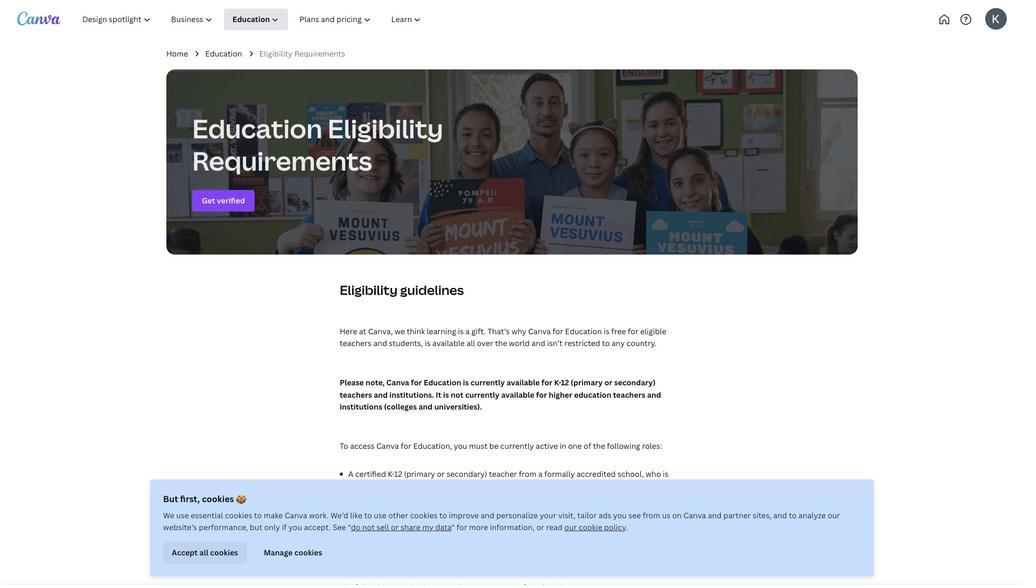 Task type: locate. For each thing, give the bounding box(es) containing it.
policy
[[605, 523, 626, 533]]

k- up the higher
[[555, 378, 561, 388]]

website's
[[163, 523, 197, 533]]

1 horizontal spatial our
[[828, 511, 841, 521]]

1 horizontal spatial school,
[[618, 469, 644, 480]]

and down the institutions.
[[419, 402, 433, 412]]

secondary) down country.
[[615, 378, 656, 388]]

available left over on the bottom of page
[[433, 339, 465, 349]]

is right it
[[443, 390, 449, 400]]

or
[[605, 378, 613, 388], [437, 469, 445, 480], [437, 514, 445, 524], [586, 514, 594, 524], [391, 523, 399, 533], [537, 523, 545, 533], [437, 531, 445, 541], [468, 547, 476, 557], [605, 547, 613, 557]]

manage
[[264, 548, 293, 558]]

0 horizontal spatial you
[[289, 523, 302, 533]]

do not sell or share my data " for more information, or read our cookie policy .
[[351, 523, 628, 533]]

a right we'd
[[349, 514, 354, 524]]

us
[[663, 511, 671, 521]]

2 vertical spatial eligibility
[[340, 281, 398, 299]]

available down world
[[507, 378, 540, 388]]

cookies down accept.
[[295, 548, 322, 558]]

1 horizontal spatial the
[[593, 441, 606, 451]]

on
[[673, 511, 682, 521]]

0 horizontal spatial our
[[565, 523, 577, 533]]

a up equivalent)
[[427, 547, 431, 557]]

1 vertical spatial all
[[200, 548, 209, 558]]

requirements
[[295, 48, 345, 59], [192, 144, 372, 179]]

1 vertical spatial available
[[507, 378, 540, 388]]

1 horizontal spatial not
[[451, 390, 464, 400]]

1 vertical spatial not
[[363, 523, 375, 533]]

from left formally at the right bottom of the page
[[519, 469, 537, 480]]

not right do at the left bottom
[[363, 523, 375, 533]]

eligibility for requirements
[[259, 48, 293, 59]]

home
[[166, 48, 188, 59]]

teacher left .
[[596, 514, 624, 524]]

a down access
[[349, 469, 354, 480]]

the right of
[[593, 441, 606, 451]]

of
[[584, 441, 592, 451]]

we
[[395, 327, 405, 337]]

certified inside a certified k-12 (primary or secondary) teacher from a formally accredited school, who is currently in a teaching position
[[356, 469, 386, 480]]

0 vertical spatial school,
[[618, 469, 644, 480]]

if
[[282, 523, 287, 533]]

and down canva,
[[374, 339, 387, 349]]

teacher up equivalent)
[[388, 547, 416, 557]]

1 " from the left
[[348, 523, 351, 533]]

to right like at the bottom left of page
[[365, 511, 372, 521]]

secondary) inside the please note, canva for education is currently available for k-12 (primary or secondary) teachers and institutions. it is not currently available for higher education teachers and institutions (colleges and universities).
[[615, 378, 656, 388]]

1 vertical spatial requirements
[[192, 144, 372, 179]]

0 horizontal spatial not
[[363, 523, 375, 533]]

certified down access
[[356, 469, 386, 480]]

4 certified from the top
[[356, 547, 386, 557]]

1 horizontal spatial use
[[374, 511, 387, 521]]

requirements inside education eligibility requirements
[[192, 144, 372, 179]]

only
[[264, 523, 280, 533]]

0 vertical spatial not
[[451, 390, 464, 400]]

share
[[401, 523, 421, 533]]

secondary) inside a certified k-12 (primary or secondary) teacher from a formally accredited school, who is currently in a teaching position
[[447, 469, 488, 480]]

0 vertical spatial at
[[359, 327, 367, 337]]

a certified teacher at a technical or vocational school, serving primary or secondary students (or equivalent)
[[349, 547, 653, 569]]

1 vertical spatial in
[[384, 481, 391, 492]]

make
[[264, 511, 283, 521]]

a inside "a certified teacher at a technical or vocational school, serving primary or secondary students (or equivalent)"
[[349, 547, 354, 557]]

2 vertical spatial teacher
[[388, 547, 416, 557]]

use up website's
[[176, 511, 189, 521]]

is right who
[[663, 469, 669, 480]]

secondary) for learning
[[447, 514, 488, 524]]

all right accept at left
[[200, 548, 209, 558]]

1 horizontal spatial from
[[643, 511, 661, 521]]

a right the see
[[349, 531, 354, 541]]

k- for a certified k-12 (primary or secondary) curriculum specialist
[[388, 531, 394, 541]]

1 vertical spatial learning
[[489, 514, 519, 524]]

all
[[467, 339, 475, 349], [200, 548, 209, 558]]

4 a from the top
[[349, 547, 354, 557]]

0 horizontal spatial teacher
[[388, 547, 416, 557]]

0 horizontal spatial use
[[176, 511, 189, 521]]

"
[[348, 523, 351, 533], [452, 523, 455, 533]]

secondary) for teacher
[[447, 469, 488, 480]]

secondary) up position
[[447, 469, 488, 480]]

k- up other
[[388, 469, 394, 480]]

use
[[176, 511, 189, 521], [374, 511, 387, 521]]

we use essential cookies to make canva work. we'd like to use other cookies to improve and personalize your visit, tailor ads you see from us on canva and partner sites, and to analyze our website's performance, but only if you accept. see "
[[163, 511, 841, 533]]

k- down other
[[388, 531, 394, 541]]

do
[[351, 523, 361, 533]]

all inside button
[[200, 548, 209, 558]]

1 horizontal spatial at
[[418, 547, 425, 557]]

a left gift.
[[466, 327, 470, 337]]

not
[[451, 390, 464, 400], [363, 523, 375, 533]]

teacher inside "a certified teacher at a technical or vocational school, serving primary or secondary students (or equivalent)"
[[388, 547, 416, 557]]

in left teaching
[[384, 481, 391, 492]]

in inside a certified k-12 (primary or secondary) teacher from a formally accredited school, who is currently in a teaching position
[[384, 481, 391, 492]]

secondary) up a certified k-12 (primary or secondary) curriculum specialist
[[447, 514, 488, 524]]

to up data
[[440, 511, 447, 521]]

accredited
[[577, 469, 616, 480]]

education inside education eligibility requirements
[[192, 111, 323, 146]]

0 vertical spatial from
[[519, 469, 537, 480]]

k- left share
[[388, 514, 394, 524]]

education inside the please note, canva for education is currently available for k-12 (primary or secondary) teachers and institutions. it is not currently available for higher education teachers and institutions (colleges and universities).
[[424, 378, 462, 388]]

formally
[[545, 469, 575, 480]]

canva up isn't
[[529, 327, 551, 337]]

roles:
[[643, 441, 662, 451]]

cookies
[[202, 494, 234, 505], [225, 511, 253, 521], [410, 511, 438, 521], [210, 548, 238, 558], [295, 548, 322, 558]]

secondary) down improve
[[447, 531, 488, 541]]

home link
[[166, 48, 188, 60]]

0 horizontal spatial the
[[495, 339, 508, 349]]

0 horizontal spatial in
[[384, 481, 391, 492]]

active
[[536, 441, 558, 451]]

at inside here at canva, we think learning is a gift. that's why canva for education is free for eligible teachers and students, is available all over the world and isn't restricted to any country.
[[359, 327, 367, 337]]

cookies up my
[[410, 511, 438, 521]]

accept
[[172, 548, 198, 558]]

first,
[[180, 494, 200, 505]]

1 certified from the top
[[356, 469, 386, 480]]

and
[[374, 339, 387, 349], [532, 339, 546, 349], [374, 390, 388, 400], [648, 390, 662, 400], [419, 402, 433, 412], [481, 511, 495, 521], [708, 511, 722, 521], [774, 511, 788, 521]]

all left over on the bottom of page
[[467, 339, 475, 349]]

for down improve
[[457, 523, 468, 533]]

learning right think
[[427, 327, 456, 337]]

guidelines
[[400, 281, 464, 299]]

0 horizontal spatial learning
[[427, 327, 456, 337]]

a certified k-12 (primary or secondary) learning support assistant or teacher
[[349, 514, 624, 524]]

education inside here at canva, we think learning is a gift. that's why canva for education is free for eligible teachers and students, is available all over the world and isn't restricted to any country.
[[566, 327, 602, 337]]

learning up curriculum
[[489, 514, 519, 524]]

and right sites,
[[774, 511, 788, 521]]

here at canva, we think learning is a gift. that's why canva for education is free for eligible teachers and students, is available all over the world and isn't restricted to any country.
[[340, 327, 667, 349]]

1 vertical spatial at
[[418, 547, 425, 557]]

0 vertical spatial learning
[[427, 327, 456, 337]]

canva right access
[[377, 441, 399, 451]]

school, inside "a certified teacher at a technical or vocational school, serving primary or secondary students (or equivalent)"
[[518, 547, 544, 557]]

a inside a certified k-12 (primary or secondary) teacher from a formally accredited school, who is currently in a teaching position
[[349, 469, 354, 480]]

we
[[163, 511, 175, 521]]

to left any
[[603, 339, 610, 349]]

in
[[560, 441, 567, 451], [384, 481, 391, 492]]

0 vertical spatial our
[[828, 511, 841, 521]]

(primary inside a certified k-12 (primary or secondary) teacher from a formally accredited school, who is currently in a teaching position
[[404, 469, 435, 480]]

3 a from the top
[[349, 531, 354, 541]]

1 horizontal spatial all
[[467, 339, 475, 349]]

teacher down to access canva for education, you must be currently active in one of the following roles:
[[489, 469, 517, 480]]

0 horizontal spatial from
[[519, 469, 537, 480]]

1 a from the top
[[349, 469, 354, 480]]

cookies down performance, on the bottom of the page
[[210, 548, 238, 558]]

1 vertical spatial from
[[643, 511, 661, 521]]

" down improve
[[452, 523, 455, 533]]

canva,
[[368, 327, 393, 337]]

for
[[553, 327, 564, 337], [628, 327, 639, 337], [411, 378, 422, 388], [542, 378, 553, 388], [537, 390, 547, 400], [401, 441, 412, 451], [457, 523, 468, 533]]

" right the see
[[348, 523, 351, 533]]

but
[[250, 523, 262, 533]]

cookies up essential
[[202, 494, 234, 505]]

canva up the institutions.
[[387, 378, 410, 388]]

position
[[432, 481, 461, 492]]

in left the one
[[560, 441, 567, 451]]

eligibility for guidelines
[[340, 281, 398, 299]]

certified inside "a certified teacher at a technical or vocational school, serving primary or secondary students (or equivalent)"
[[356, 547, 386, 557]]

from inside we use essential cookies to make canva work. we'd like to use other cookies to improve and personalize your visit, tailor ads you see from us on canva and partner sites, and to analyze our website's performance, but only if you accept. see "
[[643, 511, 661, 521]]

not up universities).
[[451, 390, 464, 400]]

k- inside the please note, canva for education is currently available for k-12 (primary or secondary) teachers and institutions. it is not currently available for higher education teachers and institutions (colleges and universities).
[[555, 378, 561, 388]]

12 inside a certified k-12 (primary or secondary) teacher from a formally accredited school, who is currently in a teaching position
[[394, 469, 403, 480]]

teacher inside a certified k-12 (primary or secondary) teacher from a formally accredited school, who is currently in a teaching position
[[489, 469, 517, 480]]

0 vertical spatial available
[[433, 339, 465, 349]]

to
[[340, 441, 348, 451]]

and up the do not sell or share my data " for more information, or read our cookie policy .
[[481, 511, 495, 521]]

eligible
[[641, 327, 667, 337]]

2 certified from the top
[[356, 514, 386, 524]]

school, left who
[[618, 469, 644, 480]]

(primary inside the please note, canva for education is currently available for k-12 (primary or secondary) teachers and institutions. it is not currently available for higher education teachers and institutions (colleges and universities).
[[571, 378, 603, 388]]

students
[[349, 559, 381, 569]]

ads
[[599, 511, 612, 521]]

1 use from the left
[[176, 511, 189, 521]]

(primary for teacher
[[404, 469, 435, 480]]

certified for a certified k-12 (primary or secondary) curriculum specialist
[[356, 531, 386, 541]]

school,
[[618, 469, 644, 480], [518, 547, 544, 557]]

school, down specialist
[[518, 547, 544, 557]]

0 horizontal spatial all
[[200, 548, 209, 558]]

available inside here at canva, we think learning is a gift. that's why canva for education is free for eligible teachers and students, is available all over the world and isn't restricted to any country.
[[433, 339, 465, 349]]

any
[[612, 339, 625, 349]]

certified
[[356, 469, 386, 480], [356, 514, 386, 524], [356, 531, 386, 541], [356, 547, 386, 557]]

0 vertical spatial in
[[560, 441, 567, 451]]

1 vertical spatial eligibility
[[328, 111, 444, 146]]

you left the must in the left of the page
[[454, 441, 468, 451]]

cookie
[[579, 523, 603, 533]]

is left gift.
[[458, 327, 464, 337]]

to access canva for education, you must be currently active in one of the following roles:
[[340, 441, 662, 451]]

support
[[521, 514, 550, 524]]

a inside here at canva, we think learning is a gift. that's why canva for education is free for eligible teachers and students, is available all over the world and isn't restricted to any country.
[[466, 327, 470, 337]]

canva inside the please note, canva for education is currently available for k-12 (primary or secondary) teachers and institutions. it is not currently available for higher education teachers and institutions (colleges and universities).
[[387, 378, 410, 388]]

at right "here"
[[359, 327, 367, 337]]

0 vertical spatial teacher
[[489, 469, 517, 480]]

not inside the please note, canva for education is currently available for k-12 (primary or secondary) teachers and institutions. it is not currently available for higher education teachers and institutions (colleges and universities).
[[451, 390, 464, 400]]

2 horizontal spatial teacher
[[596, 514, 624, 524]]

available
[[433, 339, 465, 349], [507, 378, 540, 388], [502, 390, 535, 400]]

manage cookies button
[[255, 543, 331, 564]]

education
[[205, 48, 242, 59], [192, 111, 323, 146], [566, 327, 602, 337], [424, 378, 462, 388]]

a certified k-12 (primary or secondary) teacher from a formally accredited school, who is currently in a teaching position
[[349, 469, 669, 492]]

1 horizontal spatial you
[[454, 441, 468, 451]]

12 inside the please note, canva for education is currently available for k-12 (primary or secondary) teachers and institutions. it is not currently available for higher education teachers and institutions (colleges and universities).
[[561, 378, 569, 388]]

the down that's
[[495, 339, 508, 349]]

1 horizontal spatial "
[[452, 523, 455, 533]]

.
[[626, 523, 628, 533]]

0 horizontal spatial "
[[348, 523, 351, 533]]

available left the higher
[[502, 390, 535, 400]]

2 horizontal spatial you
[[614, 511, 627, 521]]

0 vertical spatial eligibility
[[259, 48, 293, 59]]

at up equivalent)
[[418, 547, 425, 557]]

or inside a certified k-12 (primary or secondary) teacher from a formally accredited school, who is currently in a teaching position
[[437, 469, 445, 480]]

1 vertical spatial school,
[[518, 547, 544, 557]]

to
[[603, 339, 610, 349], [254, 511, 262, 521], [365, 511, 372, 521], [440, 511, 447, 521], [790, 511, 797, 521]]

note,
[[366, 378, 385, 388]]

k- inside a certified k-12 (primary or secondary) teacher from a formally accredited school, who is currently in a teaching position
[[388, 469, 394, 480]]

use up sell
[[374, 511, 387, 521]]

like
[[350, 511, 363, 521]]

1 horizontal spatial teacher
[[489, 469, 517, 480]]

2 a from the top
[[349, 514, 354, 524]]

0 horizontal spatial school,
[[518, 547, 544, 557]]

(primary
[[571, 378, 603, 388], [404, 469, 435, 480], [404, 514, 435, 524], [404, 531, 435, 541]]

you up policy at the right bottom
[[614, 511, 627, 521]]

teachers down "here"
[[340, 339, 372, 349]]

analyze
[[799, 511, 826, 521]]

visit,
[[559, 511, 576, 521]]

teacher
[[489, 469, 517, 480], [596, 514, 624, 524], [388, 547, 416, 557]]

certified left other
[[356, 514, 386, 524]]

0 vertical spatial all
[[467, 339, 475, 349]]

from left us
[[643, 511, 661, 521]]

our right analyze
[[828, 511, 841, 521]]

education link
[[205, 48, 242, 60]]

a up students
[[349, 547, 354, 557]]

0 horizontal spatial at
[[359, 327, 367, 337]]

certified up students
[[356, 547, 386, 557]]

1 horizontal spatial learning
[[489, 514, 519, 524]]

you right if
[[289, 523, 302, 533]]

our down the visit,
[[565, 523, 577, 533]]

3 certified from the top
[[356, 531, 386, 541]]

0 vertical spatial the
[[495, 339, 508, 349]]

must
[[469, 441, 488, 451]]

teachers
[[340, 339, 372, 349], [340, 390, 372, 400], [614, 390, 646, 400]]

certified down like at the bottom left of page
[[356, 531, 386, 541]]



Task type: vqa. For each thing, say whether or not it's contained in the screenshot.
the at in a certified teacher at a technical or vocational school, serving primary or secondary students (or equivalent)
yes



Task type: describe. For each thing, give the bounding box(es) containing it.
12 for a certified k-12 (primary or secondary) learning support assistant or teacher
[[394, 514, 403, 524]]

secondary
[[615, 547, 653, 557]]

is up universities).
[[463, 378, 469, 388]]

is inside a certified k-12 (primary or secondary) teacher from a formally accredited school, who is currently in a teaching position
[[663, 469, 669, 480]]

free
[[612, 327, 626, 337]]

canva inside here at canva, we think learning is a gift. that's why canva for education is free for eligible teachers and students, is available all over the world and isn't restricted to any country.
[[529, 327, 551, 337]]

for up the higher
[[542, 378, 553, 388]]

but
[[163, 494, 178, 505]]

12 for a certified k-12 (primary or secondary) curriculum specialist
[[394, 531, 403, 541]]

0 vertical spatial requirements
[[295, 48, 345, 59]]

a certified k-12 (primary or secondary) curriculum specialist
[[349, 531, 565, 541]]

accept.
[[304, 523, 331, 533]]

2 vertical spatial available
[[502, 390, 535, 400]]

partner
[[724, 511, 751, 521]]

certified for a certified teacher at a technical or vocational school, serving primary or secondary students (or equivalent)
[[356, 547, 386, 557]]

top level navigation element
[[73, 9, 467, 30]]

(primary for curriculum
[[404, 531, 435, 541]]

one
[[569, 441, 582, 451]]

teachers right education
[[614, 390, 646, 400]]

universities).
[[435, 402, 482, 412]]

for right free
[[628, 327, 639, 337]]

1 horizontal spatial in
[[560, 441, 567, 451]]

for left education,
[[401, 441, 412, 451]]

canva up if
[[285, 511, 307, 521]]

sites,
[[753, 511, 772, 521]]

who
[[646, 469, 661, 480]]

but first, cookies 🍪
[[163, 494, 247, 505]]

performance,
[[199, 523, 248, 533]]

think
[[407, 327, 425, 337]]

why
[[512, 327, 527, 337]]

1 vertical spatial you
[[614, 511, 627, 521]]

a left formally at the right bottom of the page
[[539, 469, 543, 480]]

education
[[575, 390, 612, 400]]

personalize
[[497, 511, 538, 521]]

for up isn't
[[553, 327, 564, 337]]

certified for a certified k-12 (primary or secondary) teacher from a formally accredited school, who is currently in a teaching position
[[356, 469, 386, 480]]

2 use from the left
[[374, 511, 387, 521]]

eligibility inside education eligibility requirements
[[328, 111, 444, 146]]

please
[[340, 378, 364, 388]]

be
[[490, 441, 499, 451]]

teachers down please
[[340, 390, 372, 400]]

education eligibility requirements
[[192, 111, 444, 179]]

we'd
[[331, 511, 349, 521]]

" inside we use essential cookies to make canva work. we'd like to use other cookies to improve and personalize your visit, tailor ads you see from us on canva and partner sites, and to analyze our website's performance, but only if you accept. see "
[[348, 523, 351, 533]]

k- for a certified k-12 (primary or secondary) teacher from a formally accredited school, who is currently in a teaching position
[[388, 469, 394, 480]]

serving
[[546, 547, 573, 557]]

1 vertical spatial teacher
[[596, 514, 624, 524]]

eligibility guidelines
[[340, 281, 464, 299]]

our inside we use essential cookies to make canva work. we'd like to use other cookies to improve and personalize your visit, tailor ads you see from us on canva and partner sites, and to analyze our website's performance, but only if you accept. see "
[[828, 511, 841, 521]]

primary
[[575, 547, 603, 557]]

do not sell or share my data link
[[351, 523, 452, 533]]

0 vertical spatial you
[[454, 441, 468, 451]]

specialist
[[531, 531, 565, 541]]

12 for a certified k-12 (primary or secondary) teacher from a formally accredited school, who is currently in a teaching position
[[394, 469, 403, 480]]

from inside a certified k-12 (primary or secondary) teacher from a formally accredited school, who is currently in a teaching position
[[519, 469, 537, 480]]

at inside "a certified teacher at a technical or vocational school, serving primary or secondary students (or equivalent)"
[[418, 547, 425, 557]]

(colleges
[[384, 402, 417, 412]]

education,
[[414, 441, 452, 451]]

secondary) for curriculum
[[447, 531, 488, 541]]

teachers inside here at canva, we think learning is a gift. that's why canva for education is free for eligible teachers and students, is available all over the world and isn't restricted to any country.
[[340, 339, 372, 349]]

essential
[[191, 511, 223, 521]]

and left isn't
[[532, 339, 546, 349]]

manage cookies
[[264, 548, 322, 558]]

is down think
[[425, 339, 431, 349]]

the inside here at canva, we think learning is a gift. that's why canva for education is free for eligible teachers and students, is available all over the world and isn't restricted to any country.
[[495, 339, 508, 349]]

work.
[[309, 511, 329, 521]]

curriculum
[[489, 531, 529, 541]]

teaching
[[399, 481, 430, 492]]

and down note,
[[374, 390, 388, 400]]

or inside the please note, canva for education is currently available for k-12 (primary or secondary) teachers and institutions. it is not currently available for higher education teachers and institutions (colleges and universities).
[[605, 378, 613, 388]]

information,
[[490, 523, 535, 533]]

cookies down 🍪
[[225, 511, 253, 521]]

to left analyze
[[790, 511, 797, 521]]

a for a certified k-12 (primary or secondary) learning support assistant or teacher
[[349, 514, 354, 524]]

(primary for learning
[[404, 514, 435, 524]]

read
[[547, 523, 563, 533]]

currently inside a certified k-12 (primary or secondary) teacher from a formally accredited school, who is currently in a teaching position
[[349, 481, 382, 492]]

2 vertical spatial you
[[289, 523, 302, 533]]

following
[[607, 441, 641, 451]]

country.
[[627, 339, 657, 349]]

for up the institutions.
[[411, 378, 422, 388]]

please note, canva for education is currently available for k-12 (primary or secondary) teachers and institutions. it is not currently available for higher education teachers and institutions (colleges and universities).
[[340, 378, 662, 412]]

to inside here at canva, we think learning is a gift. that's why canva for education is free for eligible teachers and students, is available all over the world and isn't restricted to any country.
[[603, 339, 610, 349]]

canva right on
[[684, 511, 707, 521]]

more
[[469, 523, 488, 533]]

a inside "a certified teacher at a technical or vocational school, serving primary or secondary students (or equivalent)"
[[427, 547, 431, 557]]

certified for a certified k-12 (primary or secondary) learning support assistant or teacher
[[356, 514, 386, 524]]

a for a certified teacher at a technical or vocational school, serving primary or secondary students (or equivalent)
[[349, 547, 354, 557]]

tailor
[[578, 511, 597, 521]]

1 vertical spatial the
[[593, 441, 606, 451]]

all inside here at canva, we think learning is a gift. that's why canva for education is free for eligible teachers and students, is available all over the world and isn't restricted to any country.
[[467, 339, 475, 349]]

cookies inside manage cookies 'button'
[[295, 548, 322, 558]]

isn't
[[548, 339, 563, 349]]

my
[[423, 523, 434, 533]]

to up but
[[254, 511, 262, 521]]

students,
[[389, 339, 423, 349]]

eligibility requirements
[[259, 48, 345, 59]]

other
[[389, 511, 409, 521]]

access
[[350, 441, 375, 451]]

school, inside a certified k-12 (primary or secondary) teacher from a formally accredited school, who is currently in a teaching position
[[618, 469, 644, 480]]

for left the higher
[[537, 390, 547, 400]]

our cookie policy link
[[565, 523, 626, 533]]

and left partner on the right of page
[[708, 511, 722, 521]]

restricted
[[565, 339, 601, 349]]

world
[[509, 339, 530, 349]]

it
[[436, 390, 442, 400]]

accept all cookies button
[[163, 543, 247, 564]]

cookies inside accept all cookies button
[[210, 548, 238, 558]]

improve
[[449, 511, 479, 521]]

here
[[340, 327, 357, 337]]

a left teaching
[[393, 481, 397, 492]]

sell
[[377, 523, 389, 533]]

higher
[[549, 390, 573, 400]]

see
[[333, 523, 346, 533]]

gift.
[[472, 327, 486, 337]]

(or
[[383, 559, 393, 569]]

learning inside here at canva, we think learning is a gift. that's why canva for education is free for eligible teachers and students, is available all over the world and isn't restricted to any country.
[[427, 327, 456, 337]]

institutions
[[340, 402, 383, 412]]

assistant
[[552, 514, 584, 524]]

over
[[477, 339, 494, 349]]

vocational
[[478, 547, 516, 557]]

equivalent)
[[395, 559, 436, 569]]

a for a certified k-12 (primary or secondary) curriculum specialist
[[349, 531, 354, 541]]

a for a certified k-12 (primary or secondary) teacher from a formally accredited school, who is currently in a teaching position
[[349, 469, 354, 480]]

2 " from the left
[[452, 523, 455, 533]]

technical
[[433, 547, 467, 557]]

🍪
[[236, 494, 247, 505]]

and up roles:
[[648, 390, 662, 400]]

institutions.
[[390, 390, 434, 400]]

1 vertical spatial our
[[565, 523, 577, 533]]

accept all cookies
[[172, 548, 238, 558]]

your
[[540, 511, 557, 521]]

is left free
[[604, 327, 610, 337]]

k- for a certified k-12 (primary or secondary) learning support assistant or teacher
[[388, 514, 394, 524]]



